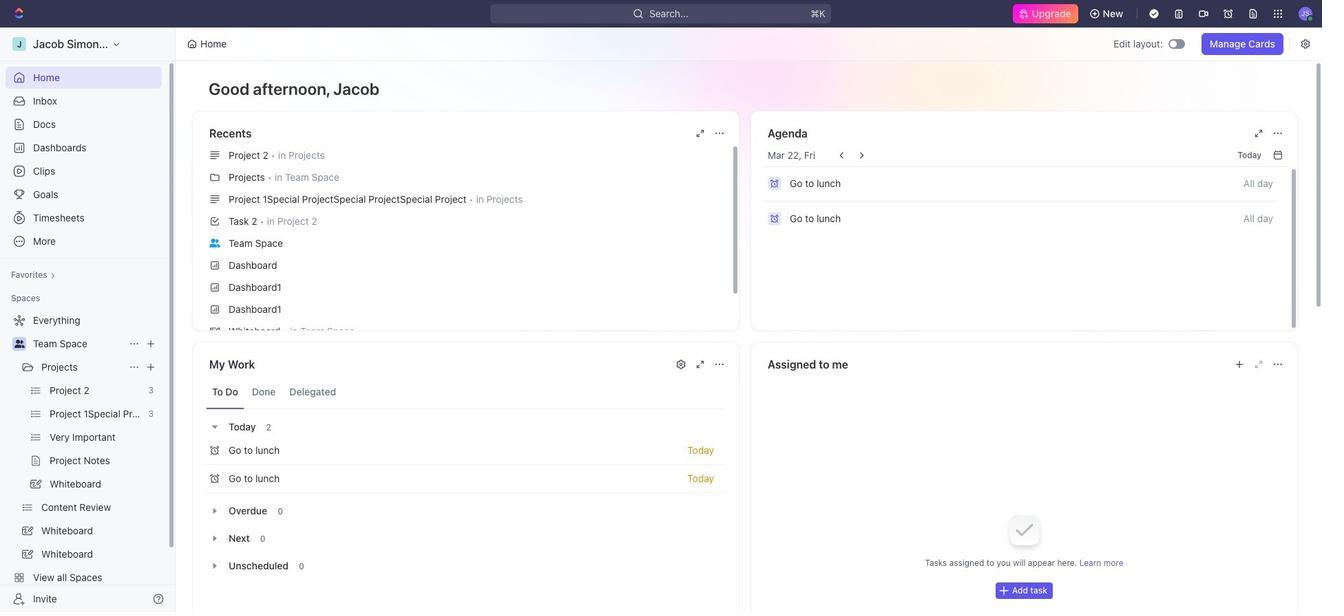 Task type: vqa. For each thing, say whether or not it's contained in the screenshot.
the Sidebar NAVIGATION
yes



Task type: locate. For each thing, give the bounding box(es) containing it.
1 horizontal spatial user group image
[[209, 239, 220, 248]]

jacob simon's workspace, , element
[[12, 37, 26, 51]]

0 horizontal spatial user group image
[[14, 340, 24, 348]]

tab list
[[207, 376, 725, 410]]

user group image
[[209, 239, 220, 248], [14, 340, 24, 348]]

tree
[[6, 310, 162, 613]]

1 vertical spatial user group image
[[14, 340, 24, 348]]



Task type: describe. For each thing, give the bounding box(es) containing it.
sidebar navigation
[[0, 28, 178, 613]]

user group image inside tree
[[14, 340, 24, 348]]

0 vertical spatial user group image
[[209, 239, 220, 248]]

tree inside sidebar navigation
[[6, 310, 162, 613]]



